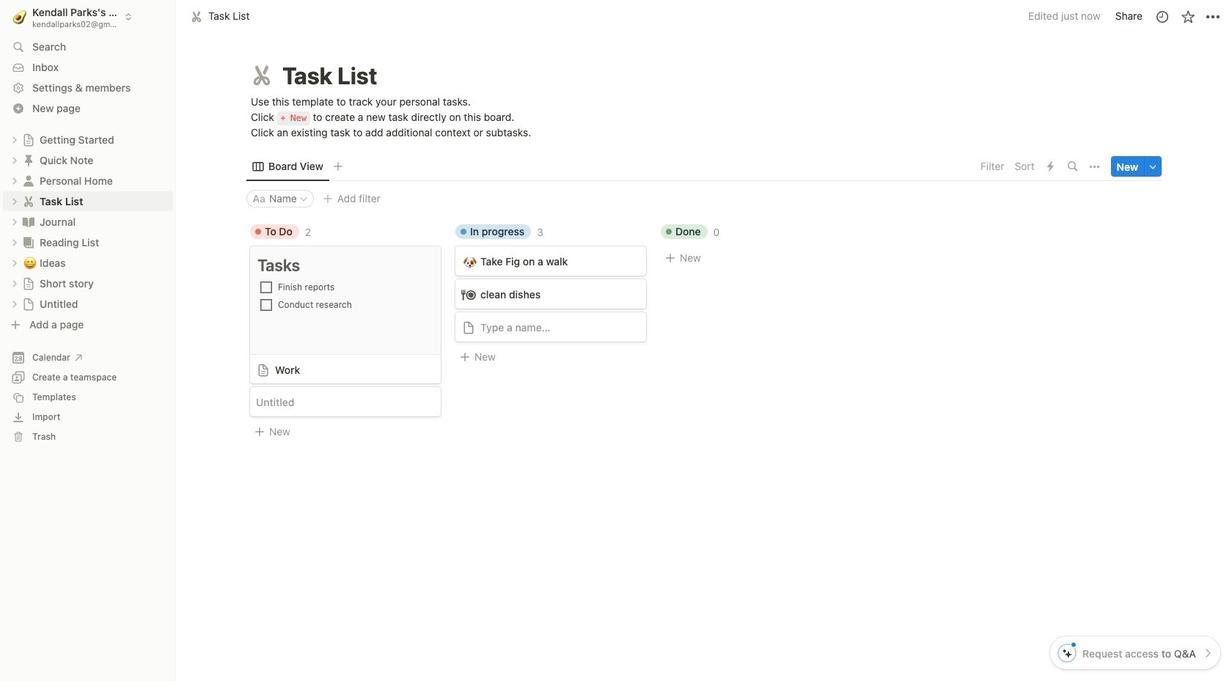 Task type: vqa. For each thing, say whether or not it's contained in the screenshot.
Change page icon associated with 7th Open image
yes



Task type: describe. For each thing, give the bounding box(es) containing it.
2 open image from the top
[[10, 156, 19, 165]]

5 open image from the top
[[10, 279, 19, 288]]

4 open image from the top
[[10, 217, 19, 226]]

😀 image
[[23, 254, 37, 271]]

favorite image
[[1181, 9, 1195, 24]]

1 open image from the top
[[10, 135, 19, 144]]

updates image
[[1155, 9, 1170, 24]]

2 open image from the top
[[10, 238, 19, 247]]

6 open image from the top
[[10, 300, 19, 308]]



Task type: locate. For each thing, give the bounding box(es) containing it.
1 open image from the top
[[10, 176, 19, 185]]

create and view automations image
[[1048, 162, 1054, 172]]

tab
[[246, 157, 329, 177]]

tab list
[[246, 152, 976, 181]]

3 open image from the top
[[10, 259, 19, 267]]

change page icon image
[[249, 62, 275, 89], [22, 133, 35, 146], [21, 153, 36, 168], [21, 173, 36, 188], [21, 194, 36, 209], [21, 215, 36, 229], [21, 235, 36, 250], [22, 277, 35, 290], [22, 297, 35, 311]]

open image
[[10, 135, 19, 144], [10, 156, 19, 165], [10, 197, 19, 206], [10, 217, 19, 226], [10, 279, 19, 288], [10, 300, 19, 308]]

2 vertical spatial open image
[[10, 259, 19, 267]]

🐶 image
[[464, 253, 477, 270]]

1 vertical spatial open image
[[10, 238, 19, 247]]

0 vertical spatial open image
[[10, 176, 19, 185]]

3 open image from the top
[[10, 197, 19, 206]]

🥑 image
[[13, 8, 27, 26]]

open image
[[10, 176, 19, 185], [10, 238, 19, 247], [10, 259, 19, 267]]



